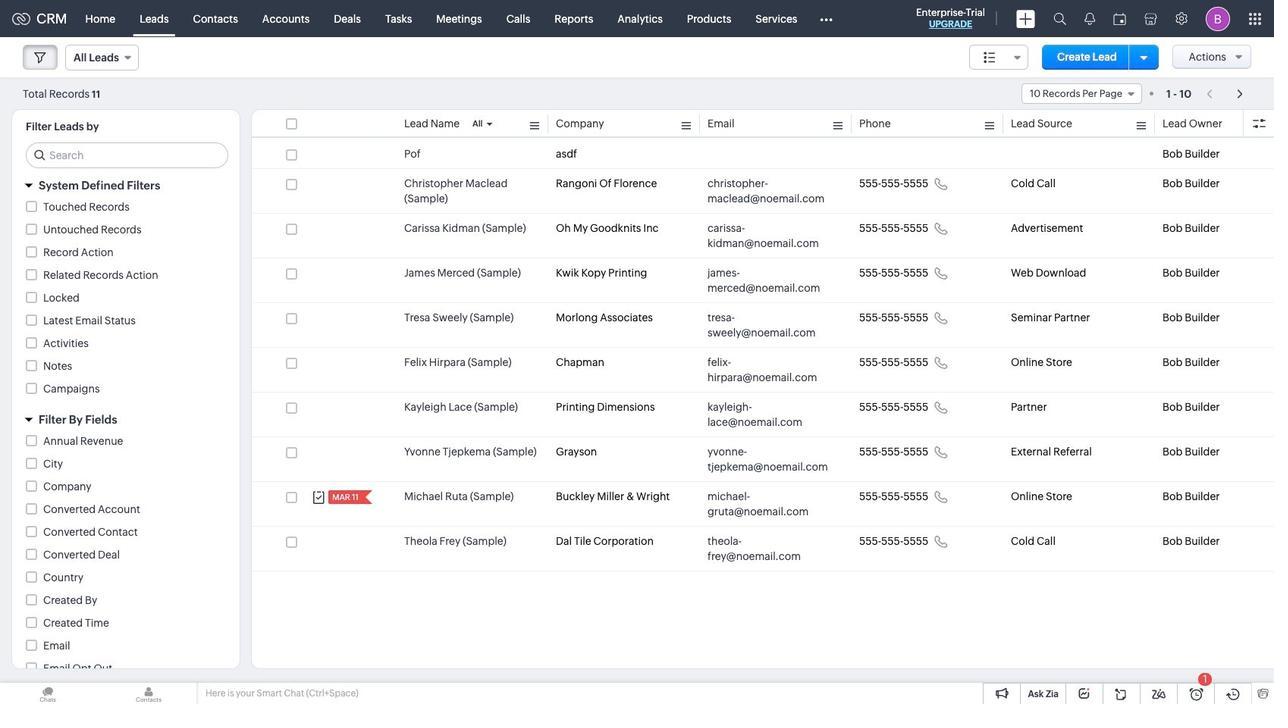 Task type: describe. For each thing, give the bounding box(es) containing it.
contacts image
[[101, 684, 196, 705]]

create menu image
[[1017, 9, 1036, 28]]

Search text field
[[27, 143, 228, 168]]

profile element
[[1197, 0, 1240, 37]]

search element
[[1045, 0, 1076, 37]]

size image
[[984, 51, 996, 64]]

signals element
[[1076, 0, 1105, 37]]



Task type: locate. For each thing, give the bounding box(es) containing it.
row group
[[252, 140, 1274, 572]]

Other Modules field
[[810, 6, 842, 31]]

profile image
[[1206, 6, 1230, 31]]

calendar image
[[1114, 13, 1127, 25]]

none field size
[[970, 45, 1029, 70]]

signals image
[[1085, 12, 1095, 25]]

create menu element
[[1007, 0, 1045, 37]]

None field
[[65, 45, 139, 71], [970, 45, 1029, 70], [1022, 83, 1142, 104], [65, 45, 139, 71], [1022, 83, 1142, 104]]

search image
[[1054, 12, 1067, 25]]

chats image
[[0, 684, 96, 705]]

logo image
[[12, 13, 30, 25]]



Task type: vqa. For each thing, say whether or not it's contained in the screenshot.
TEXT FIELD
no



